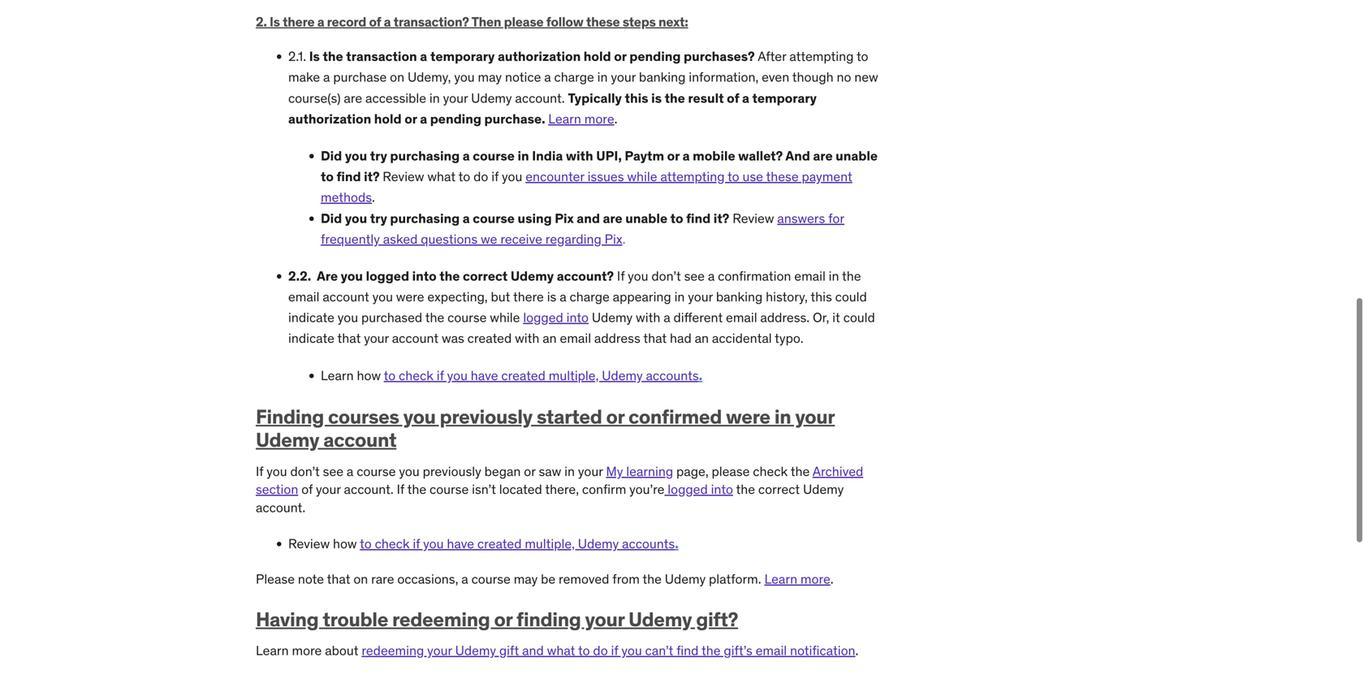 Task type: locate. For each thing, give the bounding box(es) containing it.
authorization
[[498, 48, 581, 65], [288, 110, 371, 127]]

1 vertical spatial accounts
[[622, 535, 675, 552]]

0 vertical spatial is
[[652, 90, 662, 106]]

even
[[762, 69, 790, 85]]

check for review how to check if you have created multiple, udemy accounts .
[[375, 535, 410, 552]]

please up 2.1. is the transaction a temporary authorization hold or pending purchases?
[[504, 13, 544, 30]]

course
[[473, 147, 515, 164], [473, 210, 515, 226], [448, 309, 487, 326], [357, 463, 396, 480], [430, 481, 469, 498], [472, 571, 511, 587]]

how for learn how
[[357, 367, 381, 384]]

purchased
[[362, 309, 423, 326]]

how up the "trouble"
[[333, 535, 357, 552]]

email down logged into
[[560, 330, 591, 347]]

this right typically in the left of the page
[[625, 90, 649, 106]]

accidental
[[712, 330, 772, 347]]

if
[[617, 268, 625, 284], [256, 463, 264, 480], [397, 481, 405, 498]]

there
[[283, 13, 315, 30], [513, 288, 544, 305]]

do left can't
[[593, 642, 608, 659]]

0 horizontal spatial and
[[522, 642, 544, 659]]

you right are
[[341, 268, 363, 284]]

pending
[[630, 48, 681, 65], [430, 110, 482, 127]]

0 vertical spatial please
[[504, 13, 544, 30]]

created for review how
[[478, 535, 522, 552]]

you right courses
[[403, 405, 436, 429]]

in
[[598, 69, 608, 85], [430, 90, 440, 106], [518, 147, 529, 164], [829, 268, 840, 284], [675, 288, 685, 305], [775, 405, 792, 429], [565, 463, 575, 480]]

1 did from the top
[[321, 147, 342, 164]]

2 horizontal spatial if
[[617, 268, 625, 284]]

of your account. if the course isn't located there, confirm you're logged into
[[298, 481, 734, 498]]

had
[[670, 330, 692, 347]]

or
[[614, 48, 627, 65], [405, 110, 417, 127], [667, 147, 680, 164], [606, 405, 625, 429], [524, 463, 536, 480], [494, 607, 513, 632]]

saw
[[539, 463, 562, 480]]

created
[[468, 330, 512, 347], [502, 367, 546, 384], [478, 535, 522, 552]]

to check if you have created multiple, udemy accounts link up please note that on rare occasions, a course may be removed from the udemy platform. learn more .
[[360, 535, 675, 552]]

1 horizontal spatial on
[[390, 69, 405, 85]]

udemy up address
[[592, 309, 633, 326]]

logged
[[366, 268, 409, 284], [523, 309, 564, 326], [668, 481, 708, 498]]

while down but on the top left of page
[[490, 309, 520, 326]]

purchasing inside did you try purchasing a course in india with upi, paytm or a mobile wallet? and are unable to find it?
[[390, 147, 460, 164]]

temporary down the even on the right
[[753, 90, 817, 106]]

account. down courses
[[344, 481, 394, 498]]

0 vertical spatial did
[[321, 147, 342, 164]]

it? up methods
[[364, 168, 380, 185]]

2 horizontal spatial logged
[[668, 481, 708, 498]]

did up methods
[[321, 147, 342, 164]]

how up courses
[[357, 367, 381, 384]]

review how to check if you have created multiple, udemy accounts .
[[288, 535, 679, 552]]

2. is there a record of a transaction? then please follow these steps next:
[[256, 13, 689, 30]]

to inside encounter issues while attempting to use these payment methods
[[728, 168, 740, 185]]

1 horizontal spatial this
[[811, 288, 833, 305]]

don't inside if you don't see a confirmation email in the email account you were expecting, but there is a charge appearing in your banking history, this could indicate you purchased the course while
[[652, 268, 681, 284]]

1 vertical spatial were
[[726, 405, 771, 429]]

1 vertical spatial how
[[333, 535, 357, 552]]

1 horizontal spatial review
[[383, 168, 424, 185]]

is right '2.'
[[270, 13, 280, 30]]

the
[[323, 48, 343, 65], [665, 90, 686, 106], [440, 268, 460, 284], [843, 268, 862, 284], [425, 309, 445, 326], [791, 463, 810, 480], [407, 481, 427, 498], [736, 481, 756, 498], [643, 571, 662, 587], [702, 642, 721, 659]]

try for did you try purchasing a course in india with upi, paytm or a mobile wallet? and are unable to find it?
[[370, 147, 387, 164]]

is inside the typically this is the result of a temporary authorization hold or a pending purchase.
[[652, 90, 662, 106]]

try
[[370, 147, 387, 164], [370, 210, 387, 226]]

removed
[[559, 571, 610, 587]]

udemy down archived
[[803, 481, 844, 498]]

pix right regarding at the top left of page
[[605, 231, 623, 247]]

review up note
[[288, 535, 330, 552]]

0 vertical spatial on
[[390, 69, 405, 85]]

1 try from the top
[[370, 147, 387, 164]]

in inside finding courses you previously started or confirmed were in your udemy account
[[775, 405, 792, 429]]

if for confirmation
[[617, 268, 625, 284]]

0 horizontal spatial while
[[490, 309, 520, 326]]

1 vertical spatial account
[[392, 330, 439, 347]]

if for review what to do if you
[[492, 168, 499, 185]]

1 horizontal spatial were
[[726, 405, 771, 429]]

attempting
[[790, 48, 854, 65], [661, 168, 725, 185]]

created for learn how
[[502, 367, 546, 384]]

0 horizontal spatial this
[[625, 90, 649, 106]]

1 vertical spatial is
[[309, 48, 320, 65]]

if for learn how to check if you have created multiple, udemy accounts .
[[437, 367, 444, 384]]

1 vertical spatial this
[[811, 288, 833, 305]]

account. down the section
[[256, 499, 306, 516]]

learn for learn more .
[[549, 110, 582, 127]]

email
[[795, 268, 826, 284], [288, 288, 320, 305], [726, 309, 758, 326], [560, 330, 591, 347], [756, 642, 787, 659]]

using
[[518, 210, 552, 226]]

what
[[428, 168, 456, 185], [547, 642, 576, 659]]

0 horizontal spatial attempting
[[661, 168, 725, 185]]

a up had
[[664, 309, 671, 326]]

may
[[478, 69, 502, 85], [514, 571, 538, 587]]

see inside if you don't see a confirmation email in the email account you were expecting, but there is a charge appearing in your banking history, this could indicate you purchased the course while
[[685, 268, 705, 284]]

1 vertical spatial banking
[[716, 288, 763, 305]]

1 vertical spatial what
[[547, 642, 576, 659]]

1 vertical spatial charge
[[570, 288, 610, 305]]

see for confirmation
[[685, 268, 705, 284]]

0 horizontal spatial more
[[292, 642, 322, 659]]

1 vertical spatial may
[[514, 571, 538, 587]]

you inside after attempting to make a purchase on udemy, you may notice a charge in your banking information, even though no new course(s) are accessible in your udemy account.
[[454, 69, 475, 85]]

with inside did you try purchasing a course in india with upi, paytm or a mobile wallet? and are unable to find it?
[[566, 147, 594, 164]]

learn more link right platform.
[[765, 571, 831, 587]]

2 an from the left
[[695, 330, 709, 347]]

to
[[857, 48, 869, 65], [321, 168, 334, 185], [459, 168, 471, 185], [728, 168, 740, 185], [671, 210, 684, 226], [384, 367, 396, 384], [360, 535, 372, 552], [578, 642, 590, 659]]

0 vertical spatial multiple,
[[549, 367, 599, 384]]

banking down confirmation
[[716, 288, 763, 305]]

account inside the udemy with a different email address. or, it could indicate that your account was created with an email address that had an accidental typo.
[[392, 330, 439, 347]]

1 vertical spatial don't
[[290, 463, 320, 480]]

learning
[[627, 463, 674, 480]]

try for did you try purchasing a course using pix and are unable to find it? review
[[370, 210, 387, 226]]

see
[[685, 268, 705, 284], [323, 463, 344, 480]]

is
[[270, 13, 280, 30], [309, 48, 320, 65]]

you up methods
[[345, 147, 367, 164]]

next:
[[659, 13, 689, 30]]

0 horizontal spatial don't
[[290, 463, 320, 480]]

0 horizontal spatial on
[[354, 571, 368, 587]]

accounts
[[646, 367, 699, 384], [622, 535, 675, 552]]

udemy inside the udemy with a different email address. or, it could indicate that your account was created with an email address that had an accidental typo.
[[592, 309, 633, 326]]

udemy with a different email address. or, it could indicate that your account was created with an email address that had an accidental typo.
[[288, 309, 876, 347]]

1 vertical spatial previously
[[423, 463, 482, 480]]

0 horizontal spatial please
[[504, 13, 544, 30]]

don't for confirmation
[[652, 268, 681, 284]]

0 horizontal spatial were
[[396, 288, 425, 305]]

don't up appearing
[[652, 268, 681, 284]]

your inside finding courses you previously started or confirmed were in your udemy account
[[796, 405, 835, 429]]

your inside the udemy with a different email address. or, it could indicate that your account was created with an email address that had an accidental typo.
[[364, 330, 389, 347]]

udemy down receive
[[511, 268, 554, 284]]

to inside did you try purchasing a course in india with upi, paytm or a mobile wallet? and are unable to find it?
[[321, 168, 334, 185]]

1 vertical spatial account.
[[344, 481, 394, 498]]

0 vertical spatial this
[[625, 90, 649, 106]]

review down use
[[733, 210, 775, 226]]

1 horizontal spatial if
[[397, 481, 405, 498]]

are down encounter issues while attempting to use these payment methods link
[[603, 210, 623, 226]]

are
[[344, 90, 362, 106], [814, 147, 833, 164], [603, 210, 623, 226]]

to inside after attempting to make a purchase on udemy, you may notice a charge in your banking information, even though no new course(s) are accessible in your udemy account.
[[857, 48, 869, 65]]

1 indicate from the top
[[288, 309, 335, 326]]

attempting down mobile
[[661, 168, 725, 185]]

0 vertical spatial learn more link
[[549, 110, 615, 127]]

1 horizontal spatial what
[[547, 642, 576, 659]]

multiple, up be
[[525, 535, 575, 552]]

1 vertical spatial pix
[[605, 231, 623, 247]]

these down and
[[767, 168, 799, 185]]

see for course
[[323, 463, 344, 480]]

temporary inside the typically this is the result of a temporary authorization hold or a pending purchase.
[[753, 90, 817, 106]]

was
[[442, 330, 465, 347]]

temporary down 2. is there a record of a transaction? then please follow these steps next:
[[431, 48, 495, 65]]

learn for learn more about redeeming your udemy gift and what to do if you can't find the gift's email notification .
[[256, 642, 289, 659]]

more down typically in the left of the page
[[585, 110, 615, 127]]

2 vertical spatial into
[[711, 481, 734, 498]]

0 vertical spatial attempting
[[790, 48, 854, 65]]

1 vertical spatial try
[[370, 210, 387, 226]]

0 horizontal spatial logged
[[366, 268, 409, 284]]

page,
[[677, 463, 709, 480]]

different
[[674, 309, 723, 326]]

review for review how to check if you have created multiple, udemy accounts .
[[288, 535, 330, 552]]

0 horizontal spatial learn more link
[[549, 110, 615, 127]]

is for there
[[270, 13, 280, 30]]

could inside if you don't see a confirmation email in the email account you were expecting, but there is a charge appearing in your banking history, this could indicate you purchased the course while
[[836, 288, 867, 305]]

learn for learn how to check if you have created multiple, udemy accounts .
[[321, 367, 354, 384]]

no
[[837, 69, 852, 85]]

a down 'accessible'
[[420, 110, 427, 127]]

logged down asked at left
[[366, 268, 409, 284]]

find up methods
[[337, 168, 361, 185]]

1 horizontal spatial an
[[695, 330, 709, 347]]

course for using
[[473, 210, 515, 226]]

2 try from the top
[[370, 210, 387, 226]]

with down appearing
[[636, 309, 661, 326]]

to check if you have created multiple, udemy accounts link up started
[[384, 367, 699, 384]]

udemy inside finding courses you previously started or confirmed were in your udemy account
[[256, 428, 319, 452]]

previously inside finding courses you previously started or confirmed were in your udemy account
[[440, 405, 533, 429]]

0 vertical spatial to check if you have created multiple, udemy accounts link
[[384, 367, 699, 384]]

don't up the section
[[290, 463, 320, 480]]

in down the "typo."
[[775, 405, 792, 429]]

your inside if you don't see a confirmation email in the email account you were expecting, but there is a charge appearing in your banking history, this could indicate you purchased the course while
[[688, 288, 713, 305]]

or,
[[813, 309, 830, 326]]

attempting up though
[[790, 48, 854, 65]]

your up archived
[[796, 405, 835, 429]]

finding
[[517, 607, 581, 632]]

charge down account?
[[570, 288, 610, 305]]

1 vertical spatial learn more link
[[765, 571, 831, 587]]

learn
[[549, 110, 582, 127], [321, 367, 354, 384], [765, 571, 798, 587], [256, 642, 289, 659]]

purchasing for in
[[390, 147, 460, 164]]

did inside did you try purchasing a course in india with upi, paytm or a mobile wallet? and are unable to find it?
[[321, 147, 342, 164]]

0 vertical spatial accounts
[[646, 367, 699, 384]]

of inside the typically this is the result of a temporary authorization hold or a pending purchase.
[[727, 90, 740, 106]]

or inside did you try purchasing a course in india with upi, paytm or a mobile wallet? and are unable to find it?
[[667, 147, 680, 164]]

review up asked at left
[[383, 168, 424, 185]]

0 vertical spatial pending
[[630, 48, 681, 65]]

2.1.
[[288, 48, 306, 65]]

answers for frequently asked questions we receive regarding pix
[[321, 210, 845, 247]]

an right had
[[695, 330, 709, 347]]

accounts for review how to check if you have created multiple, udemy accounts .
[[622, 535, 675, 552]]

banking inside after attempting to make a purchase on udemy, you may notice a charge in your banking information, even though no new course(s) are accessible in your udemy account.
[[639, 69, 686, 85]]

1 horizontal spatial see
[[685, 268, 705, 284]]

from
[[613, 571, 640, 587]]

were inside if you don't see a confirmation email in the email account you were expecting, but there is a charge appearing in your banking history, this could indicate you purchased the course while
[[396, 288, 425, 305]]

0 vertical spatial hold
[[584, 48, 611, 65]]

see up different
[[685, 268, 705, 284]]

expecting,
[[428, 288, 488, 305]]

learn up courses
[[321, 367, 354, 384]]

did for did you try purchasing a course in india with upi, paytm or a mobile wallet? and are unable to find it?
[[321, 147, 342, 164]]

unable up payment
[[836, 147, 878, 164]]

this up or,
[[811, 288, 833, 305]]

to check if you have created multiple, udemy accounts link for learn how
[[384, 367, 699, 384]]

0 horizontal spatial temporary
[[431, 48, 495, 65]]

it?
[[364, 168, 380, 185], [714, 210, 730, 226]]

have for review how
[[447, 535, 474, 552]]

previously down learn how to check if you have created multiple, udemy accounts . at bottom
[[440, 405, 533, 429]]

0 vertical spatial is
[[270, 13, 280, 30]]

1 vertical spatial indicate
[[288, 330, 335, 347]]

notification
[[790, 642, 856, 659]]

banking
[[639, 69, 686, 85], [716, 288, 763, 305]]

into
[[412, 268, 437, 284], [567, 309, 589, 326], [711, 481, 734, 498]]

try inside did you try purchasing a course in india with upi, paytm or a mobile wallet? and are unable to find it?
[[370, 147, 387, 164]]

authorization inside the typically this is the result of a temporary authorization hold or a pending purchase.
[[288, 110, 371, 127]]

if
[[492, 168, 499, 185], [437, 367, 444, 384], [413, 535, 420, 552], [611, 642, 619, 659]]

attempting inside after attempting to make a purchase on udemy, you may notice a charge in your banking information, even though no new course(s) are accessible in your udemy account.
[[790, 48, 854, 65]]

your down purchased
[[364, 330, 389, 347]]

2 vertical spatial review
[[288, 535, 330, 552]]

may left notice at the left top
[[478, 69, 502, 85]]

you up frequently
[[345, 210, 367, 226]]

udemy up purchase.
[[471, 90, 512, 106]]

0 vertical spatial of
[[369, 13, 381, 30]]

archived section
[[256, 463, 864, 498]]

2 did from the top
[[321, 210, 342, 226]]

0 horizontal spatial if
[[256, 463, 264, 480]]

please
[[504, 13, 544, 30], [712, 463, 750, 480]]

0 vertical spatial account
[[323, 288, 369, 305]]

banking down next:
[[639, 69, 686, 85]]

a up the questions
[[463, 210, 470, 226]]

into down account?
[[567, 309, 589, 326]]

1 vertical spatial have
[[447, 535, 474, 552]]

0 horizontal spatial hold
[[374, 110, 402, 127]]

if for review how to check if you have created multiple, udemy accounts .
[[413, 535, 420, 552]]

course inside did you try purchasing a course in india with upi, paytm or a mobile wallet? and are unable to find it?
[[473, 147, 515, 164]]

archived
[[813, 463, 864, 480]]

typically
[[568, 90, 622, 106]]

1 vertical spatial these
[[767, 168, 799, 185]]

check down purchased
[[399, 367, 434, 384]]

regarding
[[546, 231, 602, 247]]

course for in
[[473, 147, 515, 164]]

2 vertical spatial more
[[292, 642, 322, 659]]

then
[[472, 13, 502, 30]]

logged down account?
[[523, 309, 564, 326]]

india
[[532, 147, 563, 164]]

2 vertical spatial created
[[478, 535, 522, 552]]

1 vertical spatial is
[[547, 288, 557, 305]]

udemy
[[471, 90, 512, 106], [511, 268, 554, 284], [592, 309, 633, 326], [602, 367, 643, 384], [256, 428, 319, 452], [803, 481, 844, 498], [578, 535, 619, 552], [665, 571, 706, 587], [629, 607, 692, 632], [455, 642, 496, 659]]

if you don't see a confirmation email in the email account you were expecting, but there is a charge appearing in your banking history, this could indicate you purchased the course while
[[288, 268, 867, 326]]

were
[[396, 288, 425, 305], [726, 405, 771, 429]]

course(s)
[[288, 90, 341, 106]]

that right note
[[327, 571, 351, 587]]

in inside did you try purchasing a course in india with upi, paytm or a mobile wallet? and are unable to find it?
[[518, 147, 529, 164]]

authorization down course(s)
[[288, 110, 371, 127]]

is right '2.1.'
[[309, 48, 320, 65]]

1 horizontal spatial do
[[593, 642, 608, 659]]

you're
[[630, 481, 665, 498]]

typically this is the result of a temporary authorization hold or a pending purchase.
[[288, 90, 817, 127]]

1 horizontal spatial hold
[[584, 48, 611, 65]]

history,
[[766, 288, 808, 305]]

more
[[585, 110, 615, 127], [801, 571, 831, 587], [292, 642, 322, 659]]

this inside the typically this is the result of a temporary authorization hold or a pending purchase.
[[625, 90, 649, 106]]

course for isn't
[[430, 481, 469, 498]]

in right saw
[[565, 463, 575, 480]]

course down expecting,
[[448, 309, 487, 326]]

purchasing for using
[[390, 210, 460, 226]]

1 horizontal spatial of
[[369, 13, 381, 30]]

1 vertical spatial while
[[490, 309, 520, 326]]

pending inside the typically this is the result of a temporary authorization hold or a pending purchase.
[[430, 110, 482, 127]]

0 horizontal spatial what
[[428, 168, 456, 185]]

0 vertical spatial logged into link
[[523, 309, 589, 326]]

you left encounter
[[502, 168, 523, 185]]

previously
[[440, 405, 533, 429], [423, 463, 482, 480]]

1 vertical spatial it?
[[714, 210, 730, 226]]

1 horizontal spatial attempting
[[790, 48, 854, 65]]

your up redeeming your udemy gift and what to do if you can't find the gift's email notification link
[[585, 607, 625, 632]]

with
[[566, 147, 594, 164], [636, 309, 661, 326], [515, 330, 540, 347]]

these left "steps"
[[586, 13, 620, 30]]

have
[[471, 367, 498, 384], [447, 535, 474, 552]]

0 vertical spatial account.
[[515, 90, 565, 106]]

of for result
[[727, 90, 740, 106]]

1 vertical spatial redeeming
[[362, 642, 424, 659]]

an down logged into
[[543, 330, 557, 347]]

1 vertical spatial could
[[844, 309, 876, 326]]

have for learn how
[[471, 367, 498, 384]]

is inside if you don't see a confirmation email in the email account you were expecting, but there is a charge appearing in your banking history, this could indicate you purchased the course while
[[547, 288, 557, 305]]

how for review how
[[333, 535, 357, 552]]

in left india
[[518, 147, 529, 164]]

2 indicate from the top
[[288, 330, 335, 347]]

1 vertical spatial multiple,
[[525, 535, 575, 552]]

on inside after attempting to make a purchase on udemy, you may notice a charge in your banking information, even though no new course(s) are accessible in your udemy account.
[[390, 69, 405, 85]]

hold up typically in the left of the page
[[584, 48, 611, 65]]

you down courses
[[399, 463, 420, 480]]

this inside if you don't see a confirmation email in the email account you were expecting, but there is a charge appearing in your banking history, this could indicate you purchased the course while
[[811, 288, 833, 305]]

0 vertical spatial created
[[468, 330, 512, 347]]

1 horizontal spatial correct
[[759, 481, 800, 498]]

or inside the typically this is the result of a temporary authorization hold or a pending purchase.
[[405, 110, 417, 127]]

you up occasions,
[[423, 535, 444, 552]]

pending down "steps"
[[630, 48, 681, 65]]

courses
[[328, 405, 399, 429]]

and
[[577, 210, 600, 226], [522, 642, 544, 659]]

0 horizontal spatial logged into link
[[523, 309, 589, 326]]

try up asked at left
[[370, 210, 387, 226]]

0 vertical spatial there
[[283, 13, 315, 30]]

1 vertical spatial correct
[[759, 481, 800, 498]]

0 vertical spatial check
[[399, 367, 434, 384]]

while
[[627, 168, 658, 185], [490, 309, 520, 326]]

1 vertical spatial logged into link
[[665, 481, 734, 498]]

1 vertical spatial logged
[[523, 309, 564, 326]]

or right paytm
[[667, 147, 680, 164]]

are inside after attempting to make a purchase on udemy, you may notice a charge in your banking information, even though no new course(s) are accessible in your udemy account.
[[344, 90, 362, 106]]

1 horizontal spatial it?
[[714, 210, 730, 226]]

of for record
[[369, 13, 381, 30]]

occasions,
[[398, 571, 459, 587]]

attempting inside encounter issues while attempting to use these payment methods
[[661, 168, 725, 185]]

have up occasions,
[[447, 535, 474, 552]]

0 vertical spatial indicate
[[288, 309, 335, 326]]

2 purchasing from the top
[[390, 210, 460, 226]]

charge inside if you don't see a confirmation email in the email account you were expecting, but there is a charge appearing in your banking history, this could indicate you purchased the course while
[[570, 288, 610, 305]]

if inside if you don't see a confirmation email in the email account you were expecting, but there is a charge appearing in your banking history, this could indicate you purchased the course while
[[617, 268, 625, 284]]

please note that on rare occasions, a course may be removed from the udemy platform. learn more .
[[256, 571, 834, 587]]

of down information,
[[727, 90, 740, 106]]

2 horizontal spatial of
[[727, 90, 740, 106]]

multiple, for review how to check if you have created multiple, udemy accounts .
[[525, 535, 575, 552]]

accessible
[[366, 90, 427, 106]]

1 purchasing from the top
[[390, 147, 460, 164]]

email up history, at right top
[[795, 268, 826, 284]]

more for learn more about redeeming your udemy gift and what to do if you can't find the gift's email notification .
[[292, 642, 322, 659]]

1 horizontal spatial while
[[627, 168, 658, 185]]

while inside if you don't see a confirmation email in the email account you were expecting, but there is a charge appearing in your banking history, this could indicate you purchased the course while
[[490, 309, 520, 326]]

finding
[[256, 405, 324, 429]]



Task type: vqa. For each thing, say whether or not it's contained in the screenshot.
English (US) link
no



Task type: describe. For each thing, give the bounding box(es) containing it.
correct inside the correct udemy account.
[[759, 481, 800, 498]]

methods
[[321, 189, 372, 206]]

0 horizontal spatial unable
[[626, 210, 668, 226]]

were inside finding courses you previously started or confirmed were in your udemy account
[[726, 405, 771, 429]]

located
[[499, 481, 543, 498]]

logged into
[[523, 309, 589, 326]]

1 horizontal spatial logged into link
[[665, 481, 734, 498]]

the inside the typically this is the result of a temporary authorization hold or a pending purchase.
[[665, 90, 686, 106]]

there inside if you don't see a confirmation email in the email account you were expecting, but there is a charge appearing in your banking history, this could indicate you purchased the course while
[[513, 288, 544, 305]]

confirm
[[582, 481, 627, 498]]

0 horizontal spatial there
[[283, 13, 315, 30]]

udemy left platform.
[[665, 571, 706, 587]]

your down having trouble redeeming or finding your udemy gift?
[[427, 642, 452, 659]]

your right the section
[[316, 481, 341, 498]]

account. inside the correct udemy account.
[[256, 499, 306, 516]]

started
[[537, 405, 602, 429]]

account inside finding courses you previously started or confirmed were in your udemy account
[[324, 428, 397, 452]]

a up logged into
[[560, 288, 567, 305]]

multiple, for learn how to check if you have created multiple, udemy accounts .
[[549, 367, 599, 384]]

created inside the udemy with a different email address. or, it could indicate that your account was created with an email address that had an accidental typo.
[[468, 330, 512, 347]]

receive
[[501, 231, 543, 247]]

check for learn how to check if you have created multiple, udemy accounts .
[[399, 367, 434, 384]]

be
[[541, 571, 556, 587]]

rare
[[371, 571, 394, 587]]

issues
[[588, 168, 624, 185]]

email down are
[[288, 288, 320, 305]]

steps
[[623, 13, 656, 30]]

1 horizontal spatial into
[[567, 309, 589, 326]]

indicate inside the udemy with a different email address. or, it could indicate that your account was created with an email address that had an accidental typo.
[[288, 330, 335, 347]]

0 horizontal spatial do
[[474, 168, 489, 185]]

learn how to check if you have created multiple, udemy accounts .
[[321, 367, 703, 384]]

1 horizontal spatial pending
[[630, 48, 681, 65]]

your up confirm
[[578, 463, 603, 480]]

or left saw
[[524, 463, 536, 480]]

udemy inside after attempting to make a purchase on udemy, you may notice a charge in your banking information, even though no new course(s) are accessible in your udemy account.
[[471, 90, 512, 106]]

while inside encounter issues while attempting to use these payment methods
[[627, 168, 658, 185]]

you up the section
[[267, 463, 287, 480]]

you down was
[[447, 367, 468, 384]]

account. inside after attempting to make a purchase on udemy, you may notice a charge in your banking information, even though no new course(s) are accessible in your udemy account.
[[515, 90, 565, 106]]

a right notice at the left top
[[545, 69, 551, 85]]

or down "steps"
[[614, 48, 627, 65]]

can't
[[646, 642, 674, 659]]

1 vertical spatial check
[[753, 463, 788, 480]]

to check if you have created multiple, udemy accounts link for review how
[[360, 535, 675, 552]]

udemy left gift
[[455, 642, 496, 659]]

notice
[[505, 69, 541, 85]]

a left confirmation
[[708, 268, 715, 284]]

it? inside did you try purchasing a course in india with upi, paytm or a mobile wallet? and are unable to find it?
[[364, 168, 380, 185]]

you left purchased
[[338, 309, 358, 326]]

isn't
[[472, 481, 496, 498]]

learn more about redeeming your udemy gift and what to do if you can't find the gift's email notification .
[[256, 642, 859, 659]]

answers
[[778, 210, 826, 226]]

gift?
[[696, 607, 739, 632]]

did you try purchasing a course using pix and are unable to find it? review
[[321, 210, 778, 226]]

learn right platform.
[[765, 571, 798, 587]]

indicate inside if you don't see a confirmation email in the email account you were expecting, but there is a charge appearing in your banking history, this could indicate you purchased the course while
[[288, 309, 335, 326]]

having trouble redeeming or finding your udemy gift?
[[256, 607, 739, 632]]

though
[[793, 69, 834, 85]]

if you don't see a course you previously began or saw in your my learning page, please check the
[[256, 463, 813, 480]]

you inside did you try purchasing a course in india with upi, paytm or a mobile wallet? and are unable to find it?
[[345, 147, 367, 164]]

hold inside the typically this is the result of a temporary authorization hold or a pending purchase.
[[374, 110, 402, 127]]

please
[[256, 571, 295, 587]]

did for did you try purchasing a course using pix and are unable to find it? review
[[321, 210, 342, 226]]

in up typically in the left of the page
[[598, 69, 608, 85]]

you up appearing
[[628, 268, 649, 284]]

in up it
[[829, 268, 840, 284]]

encounter
[[526, 168, 585, 185]]

a down information,
[[743, 90, 750, 106]]

a left mobile
[[683, 147, 690, 164]]

0 vertical spatial pix
[[555, 210, 574, 226]]

could inside the udemy with a different email address. or, it could indicate that your account was created with an email address that had an accidental typo.
[[844, 309, 876, 326]]

address
[[595, 330, 641, 347]]

learn more .
[[549, 110, 618, 127]]

2 vertical spatial find
[[677, 642, 699, 659]]

after attempting to make a purchase on udemy, you may notice a charge in your banking information, even though no new course(s) are accessible in your udemy account.
[[288, 48, 879, 106]]

1 an from the left
[[543, 330, 557, 347]]

you inside finding courses you previously started or confirmed were in your udemy account
[[403, 405, 436, 429]]

course down review how to check if you have created multiple, udemy accounts .
[[472, 571, 511, 587]]

banking inside if you don't see a confirmation email in the email account you were expecting, but there is a charge appearing in your banking history, this could indicate you purchased the course while
[[716, 288, 763, 305]]

is for the
[[309, 48, 320, 65]]

review what to do if you
[[383, 168, 526, 185]]

purchases?
[[684, 48, 755, 65]]

pix inside answers for frequently asked questions we receive regarding pix
[[605, 231, 623, 247]]

you left can't
[[622, 642, 642, 659]]

course inside if you don't see a confirmation email in the email account you were expecting, but there is a charge appearing in your banking history, this could indicate you purchased the course while
[[448, 309, 487, 326]]

a inside the udemy with a different email address. or, it could indicate that your account was created with an email address that had an accidental typo.
[[664, 309, 671, 326]]

typo.
[[775, 330, 804, 347]]

encounter issues while attempting to use these payment methods
[[321, 168, 853, 206]]

we
[[481, 231, 498, 247]]

a up review what to do if you
[[463, 147, 470, 164]]

1 horizontal spatial may
[[514, 571, 538, 587]]

information,
[[689, 69, 759, 85]]

1 vertical spatial more
[[801, 571, 831, 587]]

purchase
[[333, 69, 387, 85]]

1 vertical spatial find
[[687, 210, 711, 226]]

answers for frequently asked questions we receive regarding pix link
[[321, 210, 845, 247]]

for
[[829, 210, 845, 226]]

began
[[485, 463, 521, 480]]

you up purchased
[[373, 288, 393, 305]]

a right occasions,
[[462, 571, 469, 587]]

in up different
[[675, 288, 685, 305]]

udemy up removed
[[578, 535, 619, 552]]

1 vertical spatial please
[[712, 463, 750, 480]]

2 horizontal spatial into
[[711, 481, 734, 498]]

udemy down address
[[602, 367, 643, 384]]

a down courses
[[347, 463, 354, 480]]

more for learn more .
[[585, 110, 615, 127]]

0 vertical spatial temporary
[[431, 48, 495, 65]]

note
[[298, 571, 324, 587]]

use
[[743, 168, 764, 185]]

may inside after attempting to make a purchase on udemy, you may notice a charge in your banking information, even though no new course(s) are accessible in your udemy account.
[[478, 69, 502, 85]]

these inside encounter issues while attempting to use these payment methods
[[767, 168, 799, 185]]

mobile
[[693, 147, 736, 164]]

trouble
[[323, 607, 388, 632]]

0 vertical spatial what
[[428, 168, 456, 185]]

follow
[[547, 13, 584, 30]]

0 vertical spatial authorization
[[498, 48, 581, 65]]

new
[[855, 69, 879, 85]]

0 vertical spatial redeeming
[[392, 607, 490, 632]]

0 vertical spatial correct
[[463, 268, 508, 284]]

udemy up can't
[[629, 607, 692, 632]]

your up typically in the left of the page
[[611, 69, 636, 85]]

in down udemy,
[[430, 90, 440, 106]]

2 horizontal spatial with
[[636, 309, 661, 326]]

that left had
[[644, 330, 667, 347]]

record
[[327, 13, 367, 30]]

1 horizontal spatial are
[[603, 210, 623, 226]]

my learning link
[[606, 463, 674, 480]]

charge inside after attempting to make a purchase on udemy, you may notice a charge in your banking information, even though no new course(s) are accessible in your udemy account.
[[554, 69, 595, 85]]

0 horizontal spatial of
[[302, 481, 313, 498]]

did you try purchasing a course in india with upi, paytm or a mobile wallet? and are unable to find it?
[[321, 147, 878, 185]]

frequently
[[321, 231, 380, 247]]

account?
[[557, 268, 614, 284]]

1 vertical spatial do
[[593, 642, 608, 659]]

redeeming your udemy gift and what to do if you can't find the gift's email notification link
[[362, 642, 856, 659]]

review for review what to do if you
[[383, 168, 424, 185]]

2 vertical spatial logged
[[668, 481, 708, 498]]

0 vertical spatial and
[[577, 210, 600, 226]]

purchase.
[[485, 110, 546, 127]]

a up udemy,
[[420, 48, 427, 65]]

accounts for learn how to check if you have created multiple, udemy accounts .
[[646, 367, 699, 384]]

a right make
[[323, 69, 330, 85]]

gift's
[[724, 642, 753, 659]]

a left record
[[317, 13, 324, 30]]

udemy inside the correct udemy account.
[[803, 481, 844, 498]]

0 horizontal spatial these
[[586, 13, 620, 30]]

if left can't
[[611, 642, 619, 659]]

confirmed
[[629, 405, 722, 429]]

email right the gift's
[[756, 642, 787, 659]]

but
[[491, 288, 511, 305]]

are inside did you try purchasing a course in india with upi, paytm or a mobile wallet? and are unable to find it?
[[814, 147, 833, 164]]

0 horizontal spatial into
[[412, 268, 437, 284]]

finding courses you previously started or confirmed were in your udemy account
[[256, 405, 835, 452]]

there,
[[545, 481, 579, 498]]

email up accidental
[[726, 309, 758, 326]]

1 horizontal spatial account.
[[344, 481, 394, 498]]

1 horizontal spatial learn more link
[[765, 571, 831, 587]]

2.
[[256, 13, 267, 30]]

2 vertical spatial with
[[515, 330, 540, 347]]

unable inside did you try purchasing a course in india with upi, paytm or a mobile wallet? and are unable to find it?
[[836, 147, 878, 164]]

1 vertical spatial and
[[522, 642, 544, 659]]

make
[[288, 69, 320, 85]]

gift
[[500, 642, 519, 659]]

and
[[786, 147, 811, 164]]

the correct udemy account.
[[256, 481, 844, 516]]

your down udemy,
[[443, 90, 468, 106]]

payment
[[802, 168, 853, 185]]

don't for course
[[290, 463, 320, 480]]

account inside if you don't see a confirmation email in the email account you were expecting, but there is a charge appearing in your banking history, this could indicate you purchased the course while
[[323, 288, 369, 305]]

if for course
[[256, 463, 264, 480]]

1 horizontal spatial logged
[[523, 309, 564, 326]]

platform.
[[709, 571, 762, 587]]

2.2.  are you logged into the correct udemy account?
[[288, 268, 614, 284]]

wallet?
[[739, 147, 783, 164]]

transaction
[[346, 48, 417, 65]]

after
[[758, 48, 787, 65]]

a up transaction
[[384, 13, 391, 30]]

section
[[256, 481, 298, 498]]

or up gift
[[494, 607, 513, 632]]

asked
[[383, 231, 418, 247]]

course for you
[[357, 463, 396, 480]]

or inside finding courses you previously started or confirmed were in your udemy account
[[606, 405, 625, 429]]

that down are
[[338, 330, 361, 347]]

confirmation
[[718, 268, 792, 284]]

result
[[688, 90, 724, 106]]

0 vertical spatial logged
[[366, 268, 409, 284]]

2 vertical spatial if
[[397, 481, 405, 498]]

1 vertical spatial review
[[733, 210, 775, 226]]

are
[[317, 268, 338, 284]]

address.
[[761, 309, 810, 326]]

the inside the correct udemy account.
[[736, 481, 756, 498]]

find inside did you try purchasing a course in india with upi, paytm or a mobile wallet? and are unable to find it?
[[337, 168, 361, 185]]

questions
[[421, 231, 478, 247]]

udemy,
[[408, 69, 451, 85]]



